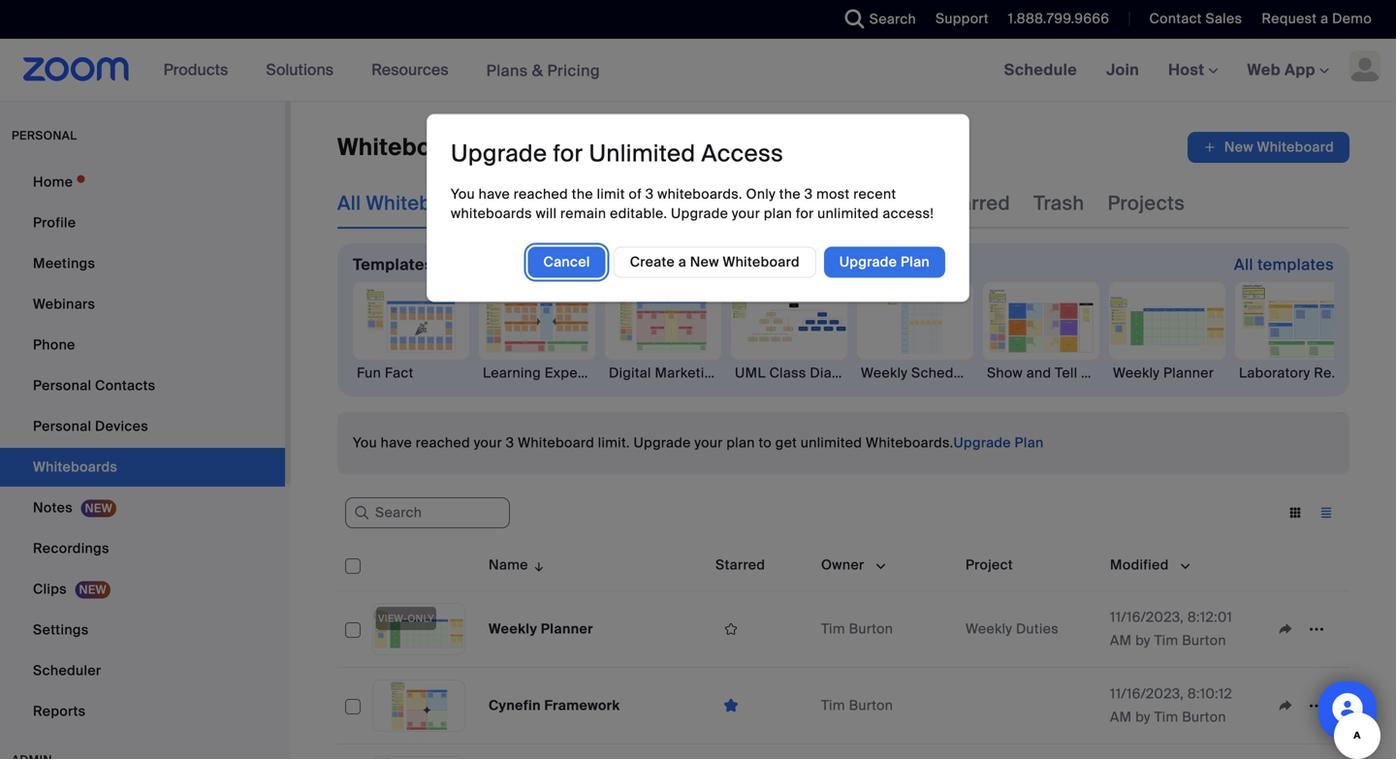 Task type: describe. For each thing, give the bounding box(es) containing it.
canvas for learning experience canvas
[[623, 364, 672, 382]]

all whiteboards
[[337, 191, 485, 216]]

by for 11/16/2023, 8:10:12 am by tim burton
[[1136, 708, 1151, 726]]

tim burton for weekly planner
[[821, 620, 893, 638]]

get
[[776, 434, 797, 452]]

1.888.799.9666 button up join
[[994, 0, 1115, 39]]

marketing
[[655, 364, 721, 382]]

request
[[1262, 10, 1317, 28]]

personal
[[12, 128, 77, 143]]

limit.
[[598, 434, 630, 452]]

laboratory report button
[[1235, 282, 1359, 383]]

recordings
[[33, 540, 109, 558]]

list mode, selected image
[[1311, 504, 1342, 522]]

reports link
[[0, 692, 285, 731]]

laboratory
[[1239, 364, 1311, 382]]

0 horizontal spatial your
[[474, 434, 502, 452]]

whiteboards for all
[[366, 191, 485, 216]]

name
[[489, 556, 528, 574]]

uml class diagram button
[[731, 282, 866, 383]]

learning experience canvas button
[[479, 282, 672, 383]]

learning
[[483, 364, 541, 382]]

phone link
[[0, 326, 285, 365]]

request a demo
[[1262, 10, 1372, 28]]

all for all templates
[[1234, 255, 1254, 275]]

product information navigation
[[149, 39, 615, 102]]

will
[[536, 205, 557, 222]]

fact
[[385, 364, 414, 382]]

starred inside tabs of all whiteboard page tab list
[[941, 191, 1010, 216]]

notes link
[[0, 489, 285, 528]]

weekly planner button
[[1109, 282, 1226, 383]]

create
[[630, 253, 675, 271]]

1 vertical spatial unlimited
[[801, 434, 862, 452]]

tim burton for cynefin framework
[[821, 697, 893, 715]]

plan inside you have reached the limit of 3 whiteboards. only the 3 most recent whiteboards will remain editable. upgrade your plan for unlimited access!
[[764, 205, 792, 222]]

personal devices
[[33, 417, 148, 435]]

duties
[[1016, 620, 1059, 638]]

sales
[[1206, 10, 1243, 28]]

owner
[[821, 556, 865, 574]]

tell
[[1055, 364, 1078, 382]]

burton inside 11/16/2023, 8:10:12 am by tim burton
[[1182, 708, 1227, 726]]

create a new whiteboard button
[[614, 247, 816, 278]]

1.888.799.9666 button up schedule link
[[1008, 10, 1110, 28]]

you have reached the limit of 3 whiteboards. only the 3 most recent whiteboards will remain editable. upgrade your plan for unlimited access!
[[451, 185, 934, 222]]

access!
[[883, 205, 934, 222]]

create a new whiteboard
[[630, 253, 800, 271]]

grid mode, not selected image
[[1280, 504, 1311, 522]]

uml class diagram
[[735, 364, 866, 382]]

upgrade right limit. on the bottom left of page
[[634, 434, 691, 452]]

trash
[[1034, 191, 1085, 216]]

digital marketing canvas
[[609, 364, 774, 382]]

show and tell with a twist element
[[983, 364, 1157, 383]]

of
[[629, 185, 642, 203]]

cynefin framework
[[489, 697, 620, 715]]

fun
[[357, 364, 381, 382]]

digital
[[609, 364, 651, 382]]

have for you have reached your 3 whiteboard limit. upgrade your plan to get unlimited whiteboards. upgrade plan
[[381, 434, 412, 452]]

schedule inside button
[[911, 364, 974, 382]]

whiteboards.
[[866, 434, 954, 452]]

my
[[598, 191, 626, 216]]

0 horizontal spatial plan
[[727, 434, 755, 452]]

demo
[[1332, 10, 1372, 28]]

class
[[770, 364, 806, 382]]

support
[[936, 10, 989, 28]]

my whiteboards
[[598, 191, 749, 216]]

profile
[[33, 214, 76, 232]]

twist
[[1124, 364, 1157, 382]]

upgrade for unlimited access
[[451, 139, 784, 169]]

settings link
[[0, 611, 285, 650]]

learning experience canvas element
[[479, 364, 672, 383]]

0 horizontal spatial for
[[553, 139, 583, 169]]

canvas for digital marketing canvas
[[725, 364, 774, 382]]

arrow down image
[[528, 554, 546, 577]]

uml class diagram element
[[731, 364, 866, 383]]

meetings navigation
[[990, 39, 1396, 102]]

1 horizontal spatial 3
[[646, 185, 654, 203]]

1.888.799.9666
[[1008, 10, 1110, 28]]

personal contacts link
[[0, 367, 285, 405]]

zoom logo image
[[23, 57, 130, 81]]

personal contacts
[[33, 377, 156, 395]]

show
[[987, 364, 1023, 382]]

1 vertical spatial whiteboard
[[518, 434, 594, 452]]

plans
[[486, 60, 528, 81]]

tim inside 11/16/2023, 8:10:12 am by tim burton
[[1154, 708, 1179, 726]]

application containing whiteboards
[[0, 0, 1396, 759]]

fun fact
[[357, 364, 414, 382]]

unlimited inside you have reached the limit of 3 whiteboards. only the 3 most recent whiteboards will remain editable. upgrade your plan for unlimited access!
[[818, 205, 879, 222]]

you for you have reached the limit of 3 whiteboards. only the 3 most recent whiteboards will remain editable. upgrade your plan for unlimited access!
[[451, 185, 475, 203]]

remain
[[561, 205, 606, 222]]

plans & pricing
[[486, 60, 600, 81]]

unlimited
[[589, 139, 696, 169]]

weekly planner inside button
[[1113, 364, 1214, 382]]

with inside tabs of all whiteboard page tab list
[[845, 191, 883, 216]]

2 horizontal spatial 3
[[805, 185, 813, 203]]

0 horizontal spatial 3
[[506, 434, 514, 452]]

am for 11/16/2023, 8:12:01 am by tim burton
[[1110, 632, 1132, 650]]

contact sales link up join
[[1135, 0, 1247, 39]]

whiteboard inside button
[[723, 253, 800, 271]]

templates
[[1258, 255, 1334, 275]]

clips link
[[0, 570, 285, 609]]

show and tell with a twist button
[[983, 282, 1157, 383]]

settings
[[33, 621, 89, 639]]

you have reached your 3 whiteboard limit. upgrade your plan to get unlimited whiteboards. upgrade plan
[[353, 434, 1044, 452]]

new
[[690, 253, 719, 271]]

only
[[746, 185, 776, 203]]

only
[[408, 612, 434, 625]]

am for 11/16/2023, 8:10:12 am by tim burton
[[1110, 708, 1132, 726]]

1 horizontal spatial upgrade plan button
[[954, 428, 1044, 459]]

project
[[966, 556, 1013, 574]]

11/16/2023, for 11/16/2023, 8:10:12 am by tim burton
[[1110, 685, 1184, 703]]

meetings
[[33, 255, 95, 272]]

modified
[[1110, 556, 1169, 574]]

application containing name
[[337, 540, 1350, 759]]

thumbnail of weekly planner image
[[373, 604, 464, 655]]

all for all whiteboards
[[337, 191, 361, 216]]



Task type: locate. For each thing, give the bounding box(es) containing it.
0 horizontal spatial have
[[381, 434, 412, 452]]

1 horizontal spatial the
[[779, 185, 801, 203]]

2 by from the top
[[1136, 708, 1151, 726]]

notes
[[33, 499, 73, 517]]

with left me
[[845, 191, 883, 216]]

plan
[[764, 205, 792, 222], [727, 434, 755, 452]]

0 vertical spatial all
[[337, 191, 361, 216]]

me
[[888, 191, 917, 216]]

personal down personal contacts
[[33, 417, 91, 435]]

reports
[[33, 703, 86, 720]]

cancel
[[544, 253, 590, 271]]

1 personal from the top
[[33, 377, 91, 395]]

application
[[0, 0, 1396, 759], [337, 540, 1350, 759], [716, 615, 806, 644], [716, 691, 806, 721]]

2 vertical spatial a
[[1112, 364, 1120, 382]]

1 horizontal spatial weekly planner
[[1113, 364, 1214, 382]]

1 vertical spatial plan
[[727, 434, 755, 452]]

profile link
[[0, 204, 285, 242]]

all templates
[[1234, 255, 1334, 275]]

most
[[817, 185, 850, 203]]

2 horizontal spatial your
[[732, 205, 760, 222]]

reached up search text field at the left of the page
[[416, 434, 470, 452]]

3 down learning
[[506, 434, 514, 452]]

0 vertical spatial 11/16/2023,
[[1110, 608, 1184, 626]]

1 canvas from the left
[[623, 364, 672, 382]]

0 vertical spatial a
[[1321, 10, 1329, 28]]

for
[[553, 139, 583, 169], [796, 205, 814, 222]]

whiteboards for my
[[630, 191, 749, 216]]

by inside 11/16/2023, 8:12:01 am by tim burton
[[1136, 632, 1151, 650]]

1 horizontal spatial plan
[[764, 205, 792, 222]]

scheduler
[[33, 662, 101, 680]]

2 11/16/2023, from the top
[[1110, 685, 1184, 703]]

1.888.799.9666 button
[[994, 0, 1115, 39], [1008, 10, 1110, 28]]

0 vertical spatial by
[[1136, 632, 1151, 650]]

weekly
[[861, 364, 908, 382], [1113, 364, 1160, 382], [489, 620, 538, 638], [966, 620, 1013, 638]]

clips
[[33, 580, 67, 598]]

1 vertical spatial reached
[[416, 434, 470, 452]]

upgrade up whiteboards
[[451, 139, 547, 169]]

1 vertical spatial plan
[[1015, 434, 1044, 452]]

thumbnail of cynefin framework image
[[373, 681, 464, 731]]

you up whiteboards
[[451, 185, 475, 203]]

unlimited down most
[[818, 205, 879, 222]]

upgrade down access!
[[840, 253, 897, 271]]

reached inside you have reached the limit of 3 whiteboards. only the 3 most recent whiteboards will remain editable. upgrade your plan for unlimited access!
[[514, 185, 568, 203]]

1 vertical spatial am
[[1110, 708, 1132, 726]]

11/16/2023, inside 11/16/2023, 8:12:01 am by tim burton
[[1110, 608, 1184, 626]]

1 vertical spatial tim burton
[[821, 697, 893, 715]]

whiteboard left limit. on the bottom left of page
[[518, 434, 594, 452]]

with right tell
[[1081, 364, 1108, 382]]

0 vertical spatial have
[[479, 185, 510, 203]]

personal down phone
[[33, 377, 91, 395]]

shared with me
[[773, 191, 917, 216]]

0 vertical spatial for
[[553, 139, 583, 169]]

access
[[702, 139, 784, 169]]

digital marketing canvas element
[[605, 364, 774, 383]]

upgrade plan button down access!
[[824, 247, 945, 278]]

by up 11/16/2023, 8:10:12 am by tim burton
[[1136, 632, 1151, 650]]

plans & pricing link
[[486, 60, 600, 81], [486, 60, 600, 81]]

1 vertical spatial all
[[1234, 255, 1254, 275]]

laboratory report element
[[1235, 364, 1359, 383]]

1 horizontal spatial for
[[796, 205, 814, 222]]

a for new
[[679, 253, 687, 271]]

with inside show and tell with a twist element
[[1081, 364, 1108, 382]]

upgrade plan
[[840, 253, 930, 271]]

webinars link
[[0, 285, 285, 324]]

personal for personal contacts
[[33, 377, 91, 395]]

plan left to
[[727, 434, 755, 452]]

0 vertical spatial am
[[1110, 632, 1132, 650]]

canvas inside digital marketing canvas element
[[725, 364, 774, 382]]

schedule link
[[990, 39, 1092, 101]]

1 vertical spatial with
[[1081, 364, 1108, 382]]

with
[[845, 191, 883, 216], [1081, 364, 1108, 382]]

1 horizontal spatial reached
[[514, 185, 568, 203]]

0 vertical spatial unlimited
[[818, 205, 879, 222]]

personal
[[33, 377, 91, 395], [33, 417, 91, 435]]

by for 11/16/2023, 8:12:01 am by tim burton
[[1136, 632, 1151, 650]]

learning experience canvas
[[483, 364, 672, 382]]

reached up the will
[[514, 185, 568, 203]]

banner containing schedule
[[0, 39, 1396, 102]]

projects
[[1108, 191, 1185, 216]]

have for you have reached the limit of 3 whiteboards. only the 3 most recent whiteboards will remain editable. upgrade your plan for unlimited access!
[[479, 185, 510, 203]]

plan down access!
[[901, 253, 930, 271]]

1 the from the left
[[572, 185, 593, 203]]

whiteboards
[[337, 132, 482, 162], [366, 191, 485, 216], [630, 191, 749, 216]]

schedule down the 1.888.799.9666
[[1004, 60, 1077, 80]]

0 vertical spatial upgrade plan button
[[824, 247, 945, 278]]

personal inside personal contacts link
[[33, 377, 91, 395]]

weekly planner
[[1113, 364, 1214, 382], [489, 620, 593, 638]]

1 horizontal spatial have
[[479, 185, 510, 203]]

11/16/2023, inside 11/16/2023, 8:10:12 am by tim burton
[[1110, 685, 1184, 703]]

0 vertical spatial whiteboard
[[723, 253, 800, 271]]

1 vertical spatial 11/16/2023,
[[1110, 685, 1184, 703]]

personal menu menu
[[0, 163, 285, 733]]

diagram
[[810, 364, 866, 382]]

11/16/2023, for 11/16/2023, 8:12:01 am by tim burton
[[1110, 608, 1184, 626]]

fun fact element
[[353, 364, 469, 383]]

planner
[[1164, 364, 1214, 382], [541, 620, 593, 638]]

burton
[[849, 620, 893, 638], [1182, 632, 1227, 650], [849, 697, 893, 715], [1182, 708, 1227, 726]]

tim
[[821, 620, 845, 638], [1154, 632, 1179, 650], [821, 697, 845, 715], [1154, 708, 1179, 726]]

1 horizontal spatial starred
[[941, 191, 1010, 216]]

a left new
[[679, 253, 687, 271]]

1 tim burton from the top
[[821, 620, 893, 638]]

upgrade down show
[[954, 434, 1011, 452]]

11/16/2023, 8:10:12 am by tim burton
[[1110, 685, 1233, 726]]

1 vertical spatial by
[[1136, 708, 1151, 726]]

0 vertical spatial reached
[[514, 185, 568, 203]]

your down learning
[[474, 434, 502, 452]]

0 horizontal spatial you
[[353, 434, 377, 452]]

0 vertical spatial plan
[[901, 253, 930, 271]]

have down fact on the left
[[381, 434, 412, 452]]

1 by from the top
[[1136, 632, 1151, 650]]

2 canvas from the left
[[725, 364, 774, 382]]

1 horizontal spatial a
[[1112, 364, 1120, 382]]

laboratory report
[[1239, 364, 1359, 382]]

contact sales link
[[1135, 0, 1247, 39], [1150, 10, 1243, 28]]

0 vertical spatial planner
[[1164, 364, 1214, 382]]

show and tell with a twist
[[987, 364, 1157, 382]]

personal for personal devices
[[33, 417, 91, 435]]

a left "demo"
[[1321, 10, 1329, 28]]

for inside you have reached the limit of 3 whiteboards. only the 3 most recent whiteboards will remain editable. upgrade your plan for unlimited access!
[[796, 205, 814, 222]]

personal inside "personal devices" link
[[33, 417, 91, 435]]

am inside 11/16/2023, 8:12:01 am by tim burton
[[1110, 632, 1132, 650]]

&
[[532, 60, 543, 81]]

tim inside 11/16/2023, 8:12:01 am by tim burton
[[1154, 632, 1179, 650]]

3 right of
[[646, 185, 654, 203]]

your down only
[[732, 205, 760, 222]]

1 vertical spatial personal
[[33, 417, 91, 435]]

plan down only
[[764, 205, 792, 222]]

0 horizontal spatial reached
[[416, 434, 470, 452]]

banner
[[0, 39, 1396, 102]]

editable.
[[610, 205, 667, 222]]

1 horizontal spatial your
[[695, 434, 723, 452]]

1 vertical spatial have
[[381, 434, 412, 452]]

webinars
[[33, 295, 95, 313]]

recent
[[508, 191, 575, 216]]

2 am from the top
[[1110, 708, 1132, 726]]

0 horizontal spatial schedule
[[911, 364, 974, 382]]

unlimited
[[818, 205, 879, 222], [801, 434, 862, 452]]

the up remain
[[572, 185, 593, 203]]

1 horizontal spatial canvas
[[725, 364, 774, 382]]

upgrade down whiteboards.
[[671, 205, 728, 222]]

1 horizontal spatial all
[[1234, 255, 1254, 275]]

by down 11/16/2023, 8:12:01 am by tim burton
[[1136, 708, 1151, 726]]

11/16/2023, down modified
[[1110, 608, 1184, 626]]

0 vertical spatial plan
[[764, 205, 792, 222]]

weekly planner element
[[1109, 364, 1226, 383]]

0 horizontal spatial starred
[[716, 556, 765, 574]]

framework
[[544, 697, 620, 715]]

fun fact button
[[353, 282, 469, 383]]

reached for your
[[416, 434, 470, 452]]

3 left most
[[805, 185, 813, 203]]

join link
[[1092, 39, 1154, 101]]

2 tim burton from the top
[[821, 697, 893, 715]]

have inside you have reached the limit of 3 whiteboards. only the 3 most recent whiteboards will remain editable. upgrade your plan for unlimited access!
[[479, 185, 510, 203]]

cancel button
[[528, 247, 606, 278]]

1 vertical spatial upgrade plan button
[[954, 428, 1044, 459]]

1 vertical spatial weekly planner
[[489, 620, 593, 638]]

0 vertical spatial schedule
[[1004, 60, 1077, 80]]

planner right twist
[[1164, 364, 1214, 382]]

all inside all templates button
[[1234, 255, 1254, 275]]

all up templates
[[337, 191, 361, 216]]

you inside you have reached the limit of 3 whiteboards. only the 3 most recent whiteboards will remain editable. upgrade your plan for unlimited access!
[[451, 185, 475, 203]]

cynefin
[[489, 697, 541, 715]]

0 horizontal spatial with
[[845, 191, 883, 216]]

a left twist
[[1112, 364, 1120, 382]]

1 vertical spatial schedule
[[911, 364, 974, 382]]

limit
[[597, 185, 625, 203]]

1 vertical spatial for
[[796, 205, 814, 222]]

11/16/2023, 8:12:01 am by tim burton
[[1110, 608, 1233, 650]]

1 horizontal spatial plan
[[1015, 434, 1044, 452]]

schedule
[[1004, 60, 1077, 80], [911, 364, 974, 382]]

the right only
[[779, 185, 801, 203]]

whiteboard right new
[[723, 253, 800, 271]]

1 horizontal spatial whiteboard
[[723, 253, 800, 271]]

pricing
[[547, 60, 600, 81]]

by inside 11/16/2023, 8:10:12 am by tim burton
[[1136, 708, 1151, 726]]

plan down the and
[[1015, 434, 1044, 452]]

am inside 11/16/2023, 8:10:12 am by tim burton
[[1110, 708, 1132, 726]]

0 horizontal spatial a
[[679, 253, 687, 271]]

whiteboards.
[[658, 185, 743, 203]]

and
[[1027, 364, 1052, 382]]

1 am from the top
[[1110, 632, 1132, 650]]

a inside dialog
[[679, 253, 687, 271]]

schedule left show
[[911, 364, 974, 382]]

cell
[[958, 668, 1103, 745], [337, 745, 365, 759], [481, 745, 708, 759], [708, 745, 814, 759], [814, 745, 958, 759], [958, 745, 1103, 759], [1103, 745, 1263, 759], [1263, 745, 1350, 759]]

have up whiteboards
[[479, 185, 510, 203]]

contact sales link up the meetings navigation
[[1150, 10, 1243, 28]]

recent
[[854, 185, 896, 203]]

8:12:01
[[1188, 608, 1233, 626]]

weekly schedule element
[[857, 364, 974, 383]]

upgrade plan button
[[824, 247, 945, 278], [954, 428, 1044, 459]]

1 vertical spatial starred
[[716, 556, 765, 574]]

your
[[732, 205, 760, 222], [474, 434, 502, 452], [695, 434, 723, 452]]

support link
[[921, 0, 994, 39], [936, 10, 989, 28]]

Search text field
[[345, 497, 510, 528]]

0 horizontal spatial plan
[[901, 253, 930, 271]]

upgrade plan button down show
[[954, 428, 1044, 459]]

recordings link
[[0, 529, 285, 568]]

2 the from the left
[[779, 185, 801, 203]]

a
[[1321, 10, 1329, 28], [679, 253, 687, 271], [1112, 364, 1120, 382]]

upgrade
[[451, 139, 547, 169], [671, 205, 728, 222], [840, 253, 897, 271], [634, 434, 691, 452], [954, 434, 1011, 452]]

2 personal from the top
[[33, 417, 91, 435]]

1 vertical spatial a
[[679, 253, 687, 271]]

digital marketing canvas button
[[605, 282, 774, 383]]

0 horizontal spatial planner
[[541, 620, 593, 638]]

0 vertical spatial with
[[845, 191, 883, 216]]

have
[[479, 185, 510, 203], [381, 434, 412, 452]]

tabs of all whiteboard page tab list
[[337, 178, 1185, 229]]

all inside tabs of all whiteboard page tab list
[[337, 191, 361, 216]]

a for demo
[[1321, 10, 1329, 28]]

view-only
[[378, 612, 434, 625]]

plan inside the upgrade for unlimited access dialog
[[901, 253, 930, 271]]

0 horizontal spatial upgrade plan button
[[824, 247, 945, 278]]

contact sales
[[1150, 10, 1243, 28]]

you down fun at the left of the page
[[353, 434, 377, 452]]

you for you have reached your 3 whiteboard limit. upgrade your plan to get unlimited whiteboards. upgrade plan
[[353, 434, 377, 452]]

whiteboards
[[451, 205, 532, 222]]

schedule inside the meetings navigation
[[1004, 60, 1077, 80]]

0 horizontal spatial whiteboard
[[518, 434, 594, 452]]

8:10:12
[[1188, 685, 1233, 703]]

your inside you have reached the limit of 3 whiteboards. only the 3 most recent whiteboards will remain editable. upgrade your plan for unlimited access!
[[732, 205, 760, 222]]

0 vertical spatial personal
[[33, 377, 91, 395]]

2 horizontal spatial a
[[1321, 10, 1329, 28]]

1 vertical spatial planner
[[541, 620, 593, 638]]

0 vertical spatial starred
[[941, 191, 1010, 216]]

weekly schedule button
[[857, 282, 974, 383]]

0 vertical spatial you
[[451, 185, 475, 203]]

devices
[[95, 417, 148, 435]]

11/16/2023,
[[1110, 608, 1184, 626], [1110, 685, 1184, 703]]

11/16/2023, left 8:10:12
[[1110, 685, 1184, 703]]

0 vertical spatial weekly planner
[[1113, 364, 1214, 382]]

planner inside button
[[1164, 364, 1214, 382]]

0 vertical spatial tim burton
[[821, 620, 893, 638]]

reached
[[514, 185, 568, 203], [416, 434, 470, 452]]

starred
[[941, 191, 1010, 216], [716, 556, 765, 574]]

your left to
[[695, 434, 723, 452]]

upgrade inside button
[[840, 253, 897, 271]]

by
[[1136, 632, 1151, 650], [1136, 708, 1151, 726]]

0 horizontal spatial weekly planner
[[489, 620, 593, 638]]

1 horizontal spatial schedule
[[1004, 60, 1077, 80]]

to
[[759, 434, 772, 452]]

1 horizontal spatial planner
[[1164, 364, 1214, 382]]

home
[[33, 173, 73, 191]]

upgrade inside you have reached the limit of 3 whiteboards. only the 3 most recent whiteboards will remain editable. upgrade your plan for unlimited access!
[[671, 205, 728, 222]]

shared
[[773, 191, 840, 216]]

1 horizontal spatial with
[[1081, 364, 1108, 382]]

weekly duties
[[966, 620, 1059, 638]]

view-
[[378, 612, 408, 625]]

reached for the
[[514, 185, 568, 203]]

0 horizontal spatial the
[[572, 185, 593, 203]]

0 horizontal spatial all
[[337, 191, 361, 216]]

canvas inside learning experience canvas element
[[623, 364, 672, 382]]

burton inside 11/16/2023, 8:12:01 am by tim burton
[[1182, 632, 1227, 650]]

0 horizontal spatial canvas
[[623, 364, 672, 382]]

1 11/16/2023, from the top
[[1110, 608, 1184, 626]]

planner down arrow down image on the bottom of page
[[541, 620, 593, 638]]

unlimited right "get"
[[801, 434, 862, 452]]

meetings link
[[0, 244, 285, 283]]

upgrade for unlimited access dialog
[[427, 114, 970, 302]]

1 horizontal spatial you
[[451, 185, 475, 203]]

1 vertical spatial you
[[353, 434, 377, 452]]

canvas
[[623, 364, 672, 382], [725, 364, 774, 382]]

all left the templates
[[1234, 255, 1254, 275]]



Task type: vqa. For each thing, say whether or not it's contained in the screenshot.
Open chat image
no



